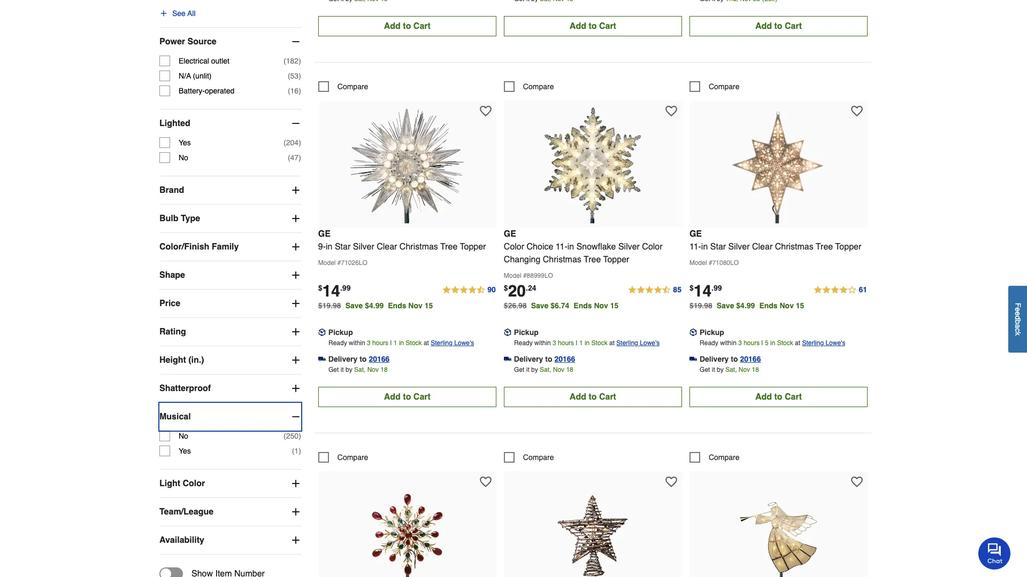 Task type: describe. For each thing, give the bounding box(es) containing it.
by for 2nd 20166 button from right
[[531, 366, 538, 374]]

was price $26.98 element
[[504, 299, 531, 310]]

sterling lowe's button for 2nd 20166 button from right
[[617, 338, 660, 349]]

1001168998 element
[[318, 81, 368, 92]]

# for 11-
[[709, 259, 713, 267]]

( for 16
[[288, 87, 290, 95]]

availability
[[159, 536, 204, 546]]

family
[[212, 242, 239, 252]]

$ for 61
[[690, 284, 694, 293]]

.24
[[526, 284, 536, 293]]

sat, for 3rd 20166 button from the left
[[726, 366, 737, 374]]

| for 2nd 20166 button from right
[[576, 340, 578, 347]]

see all
[[172, 9, 196, 18]]

( 250 )
[[284, 432, 301, 441]]

sterling for 2nd 20166 button from right
[[617, 340, 638, 347]]

11- inside the ge color choice 11-in snowflake silver color changing christmas tree topper
[[556, 242, 568, 252]]

( for 53
[[288, 72, 290, 80]]

204
[[286, 139, 299, 147]]

5014121675 element
[[318, 453, 368, 463]]

rating button
[[159, 318, 301, 346]]

at for 3rd 20166 button from the left
[[795, 340, 801, 347]]

brand button
[[159, 177, 301, 204]]

plus image for height (in.)
[[290, 355, 301, 366]]

battery-
[[179, 87, 205, 95]]

no for ( 47 )
[[179, 153, 188, 162]]

90 button
[[442, 284, 497, 297]]

( 16 )
[[288, 87, 301, 95]]

in inside ge 11-in star silver clear christmas tree topper
[[701, 242, 708, 252]]

ge 11-in star brown/gold white christmas tree topper image
[[534, 477, 652, 578]]

5
[[765, 340, 769, 347]]

plus image for brand
[[290, 185, 301, 196]]

christmas inside the ge color choice 11-in snowflake silver color changing christmas tree topper
[[543, 255, 582, 265]]

9-
[[318, 242, 326, 252]]

plus image for bulb type
[[290, 213, 301, 224]]

light color
[[159, 479, 205, 489]]

16
[[290, 87, 299, 95]]

( 204 )
[[284, 139, 301, 147]]

pickup image for ready within 3 hours | 1 in stock at sterling lowe's
[[504, 329, 511, 336]]

f e e d b a c k
[[1014, 303, 1023, 336]]

stock for 3rd 20166 button from the left
[[777, 340, 793, 347]]

250
[[286, 432, 299, 441]]

source
[[188, 37, 217, 46]]

chat invite button image
[[979, 538, 1011, 570]]

delivery for 1st 20166 button from left
[[328, 355, 358, 364]]

by for 1st 20166 button from left
[[346, 366, 352, 374]]

truck filled image for ready within 3 hours | 5 in stock at sterling lowe's
[[690, 356, 697, 363]]

ge 11-in star silver clear christmas tree topper image
[[720, 106, 838, 223]]

price button
[[159, 290, 301, 318]]

light
[[159, 479, 180, 489]]

actual price $14.99 element for 61
[[690, 282, 722, 301]]

61 button
[[814, 284, 868, 297]]

2 get from the left
[[514, 366, 525, 374]]

ends nov 15 element for 85
[[574, 302, 623, 310]]

18 for 3rd 20166 button from the left
[[752, 366, 759, 374]]

b
[[1014, 320, 1023, 324]]

team/league
[[159, 508, 214, 517]]

61
[[859, 286, 867, 294]]

musical
[[159, 412, 191, 422]]

no for ( 250 )
[[179, 432, 188, 441]]

christmas for 9-in star silver clear christmas tree topper
[[400, 242, 438, 252]]

sterling lowe's button for 1st 20166 button from left
[[431, 338, 474, 349]]

$19.98 save $4.99 ends nov 15 for 61
[[690, 302, 804, 310]]

(in.)
[[188, 356, 204, 365]]

clear for 11-
[[752, 242, 773, 252]]

ends for 61
[[760, 302, 778, 310]]

outlet
[[211, 57, 230, 65]]

# for color
[[523, 272, 527, 280]]

save for 85
[[531, 302, 549, 310]]

compare for "1000110799" element in the top of the page
[[709, 82, 740, 91]]

1 for 1st 20166 button from left
[[394, 340, 397, 347]]

was price $19.98 element for 90
[[318, 299, 345, 310]]

) for ( 182 )
[[299, 57, 301, 65]]

) for ( 204 )
[[299, 139, 301, 147]]

bulb type button
[[159, 205, 301, 233]]

savings save $6.74 element
[[531, 302, 623, 310]]

lighted
[[159, 119, 190, 128]]

11- inside ge 11-in star silver clear christmas tree topper
[[690, 242, 701, 252]]

( for 182
[[284, 57, 286, 65]]

shape
[[159, 271, 185, 280]]

| for 3rd 20166 button from the left
[[762, 340, 763, 347]]

tree for 11-in star silver clear christmas tree topper
[[816, 242, 833, 252]]

5014121673 element
[[690, 453, 740, 463]]

( 182 )
[[284, 57, 301, 65]]

team/league button
[[159, 499, 301, 526]]

2 horizontal spatial color
[[642, 242, 663, 252]]

clear for 9-
[[377, 242, 397, 252]]

topper inside the ge color choice 11-in snowflake silver color changing christmas tree topper
[[603, 255, 629, 265]]

18 for 1st 20166 button from left
[[381, 366, 388, 374]]

show item number element
[[159, 568, 265, 578]]

within for 1st 20166 button from left
[[349, 340, 365, 347]]

power
[[159, 37, 185, 46]]

$19.98 for 61
[[690, 302, 713, 310]]

model for 9-in star silver clear christmas tree topper
[[318, 259, 336, 267]]

pickup for pickup image corresponding to ready within 3 hours | 1 in stock at sterling lowe's
[[514, 328, 539, 337]]

tree inside the ge color choice 11-in snowflake silver color changing christmas tree topper
[[584, 255, 601, 265]]

minus image
[[290, 412, 301, 423]]

brand
[[159, 186, 184, 195]]

type
[[181, 214, 200, 224]]

20166 for 1st 20166 button from left
[[369, 355, 390, 364]]

plus image for rating
[[290, 327, 301, 338]]

shatterproof
[[159, 384, 211, 394]]

53
[[290, 72, 299, 80]]

( for 250
[[284, 432, 286, 441]]

sterling lowe's button for 3rd 20166 button from the left
[[802, 338, 846, 349]]

ge 9-in star silver clear christmas tree topper
[[318, 229, 486, 252]]

yes for ( 204 )
[[179, 139, 191, 147]]

) for ( 53 )
[[299, 72, 301, 80]]

47
[[290, 153, 299, 162]]

hours for 3rd 20166 button from the left
[[744, 340, 760, 347]]

bulb type
[[159, 214, 200, 224]]

5014121669 element
[[504, 453, 554, 463]]

topper for 11-in star silver clear christmas tree topper
[[836, 242, 862, 252]]

18 for 2nd 20166 button from right
[[566, 366, 574, 374]]

price
[[159, 299, 180, 309]]

$ 20 .24
[[504, 282, 536, 301]]

85
[[673, 286, 682, 294]]

yes for ( 1 )
[[179, 447, 191, 456]]

power source button
[[159, 28, 301, 56]]

15 for 85
[[610, 302, 619, 310]]

was price $19.98 element for 61
[[690, 299, 717, 310]]

2 get it by sat, nov 18 from the left
[[514, 366, 574, 374]]

ge 11-in star silver clear christmas tree topper
[[690, 229, 862, 252]]

model # 88999lo
[[504, 272, 553, 280]]

n/a (unlit)
[[179, 72, 212, 80]]

n/a
[[179, 72, 191, 80]]

shape button
[[159, 262, 301, 289]]

ready for 1st 20166 button from left
[[329, 340, 347, 347]]

model for color choice 11-in snowflake silver color changing christmas tree topper
[[504, 272, 521, 280]]

operated
[[205, 87, 235, 95]]

20166 for 2nd 20166 button from right
[[555, 355, 575, 364]]

topper for 9-in star silver clear christmas tree topper
[[460, 242, 486, 252]]

electrical
[[179, 57, 209, 65]]

christmas for 11-in star silver clear christmas tree topper
[[775, 242, 814, 252]]

4.5 stars image for 20
[[628, 284, 682, 297]]

ge 10-in angel off-white/gold white christmas tree topper image
[[720, 477, 838, 578]]

compare for 1001168998 element
[[338, 82, 368, 91]]

actual price $20.24 element
[[504, 282, 536, 301]]

ge color choice 11-in snowflake silver color changing christmas tree topper image
[[534, 106, 652, 223]]

electrical outlet
[[179, 57, 230, 65]]

) for ( 47 )
[[299, 153, 301, 162]]

3 get it by sat, nov 18 from the left
[[700, 366, 759, 374]]

silver inside the ge color choice 11-in snowflake silver color changing christmas tree topper
[[619, 242, 640, 252]]

lighted button
[[159, 110, 301, 137]]

model # 71026lo
[[318, 259, 368, 267]]

ends for 85
[[574, 302, 592, 310]]

model # 71080lo
[[690, 259, 739, 267]]

save for 61
[[717, 302, 734, 310]]

d
[[1014, 316, 1023, 320]]

stock for 2nd 20166 button from right
[[592, 340, 608, 347]]

availability button
[[159, 527, 301, 555]]

$6.74
[[551, 302, 570, 310]]

plus image for team/league
[[290, 507, 301, 518]]

1 for 2nd 20166 button from right
[[579, 340, 583, 347]]

ge for ge 9-in star silver clear christmas tree topper
[[318, 229, 331, 239]]

(unlit)
[[193, 72, 212, 80]]

color/finish family
[[159, 242, 239, 252]]

plus image inside see all button
[[159, 9, 168, 18]]

a
[[1014, 324, 1023, 328]]

1 heart outline image from the top
[[666, 105, 677, 117]]

plus image for shape
[[290, 270, 301, 281]]

save for 90
[[345, 302, 363, 310]]



Task type: locate. For each thing, give the bounding box(es) containing it.
in inside ge 9-in star silver clear christmas tree topper
[[326, 242, 333, 252]]

height (in.) button
[[159, 347, 301, 374]]

1 it from the left
[[341, 366, 344, 374]]

2 horizontal spatial save
[[717, 302, 734, 310]]

1 minus image from the top
[[290, 36, 301, 47]]

0 horizontal spatial 4.5 stars image
[[442, 284, 497, 297]]

$19.98 save $4.99 ends nov 15 for 90
[[318, 302, 433, 310]]

compare inside "1000110799" element
[[709, 82, 740, 91]]

)
[[299, 57, 301, 65], [299, 72, 301, 80], [299, 87, 301, 95], [299, 139, 301, 147], [299, 153, 301, 162], [299, 432, 301, 441], [299, 447, 301, 456]]

1 no from the top
[[179, 153, 188, 162]]

ge for ge color choice 11-in snowflake silver color changing christmas tree topper
[[504, 229, 516, 239]]

star for 9-
[[335, 242, 351, 252]]

ge for ge 11-in star silver clear christmas tree topper
[[690, 229, 702, 239]]

2 delivery from the left
[[514, 355, 543, 364]]

pickup for pickup image associated with ready within 3 hours | 5 in stock at sterling lowe's
[[700, 328, 724, 337]]

$ 14 .99 right the 85
[[690, 282, 722, 301]]

1 horizontal spatial truck filled image
[[690, 356, 697, 363]]

no up brand
[[179, 153, 188, 162]]

11-
[[556, 242, 568, 252], [690, 242, 701, 252]]

) down '250'
[[299, 447, 301, 456]]

topper up 90 button
[[460, 242, 486, 252]]

compare for 5014121675 element
[[338, 454, 368, 462]]

14 for 61
[[694, 282, 712, 301]]

1 yes from the top
[[179, 139, 191, 147]]

$4.99 up ready within 3 hours | 5 in stock at sterling lowe's
[[736, 302, 755, 310]]

2 .99 from the left
[[712, 284, 722, 293]]

within for 2nd 20166 button from right
[[535, 340, 551, 347]]

182
[[286, 57, 299, 65]]

2 18 from the left
[[566, 366, 574, 374]]

4.5 stars image containing 90
[[442, 284, 497, 297]]

topper up 4 stars image
[[836, 242, 862, 252]]

power source
[[159, 37, 217, 46]]

0 horizontal spatial stock
[[406, 340, 422, 347]]

pickup
[[328, 328, 353, 337], [514, 328, 539, 337], [700, 328, 724, 337]]

1 horizontal spatial christmas
[[543, 255, 582, 265]]

$ inside $ 20 .24
[[504, 284, 508, 293]]

rating
[[159, 327, 186, 337]]

2 it from the left
[[526, 366, 530, 374]]

1 horizontal spatial ends
[[574, 302, 592, 310]]

plus image for light color
[[290, 479, 301, 490]]

pickup image
[[318, 329, 326, 336]]

2 savings save $4.99 element from the left
[[717, 302, 809, 310]]

no down musical
[[179, 432, 188, 441]]

topper inside ge 11-in star silver clear christmas tree topper
[[836, 242, 862, 252]]

7 ) from the top
[[299, 447, 301, 456]]

1 horizontal spatial topper
[[603, 255, 629, 265]]

heart outline image
[[666, 105, 677, 117], [666, 477, 677, 488]]

plus image inside light color button
[[290, 479, 301, 490]]

2 by from the left
[[531, 366, 538, 374]]

plus image inside rating button
[[290, 327, 301, 338]]

1 18 from the left
[[381, 366, 388, 374]]

2 horizontal spatial get it by sat, nov 18
[[700, 366, 759, 374]]

1 savings save $4.99 element from the left
[[345, 302, 437, 310]]

topper down snowflake
[[603, 255, 629, 265]]

0 horizontal spatial sat,
[[354, 366, 366, 374]]

( for 47
[[288, 153, 290, 162]]

1 star from the left
[[335, 242, 351, 252]]

3 delivery from the left
[[700, 355, 729, 364]]

2 $4.99 from the left
[[736, 302, 755, 310]]

$ 14 .99 down model # 71026lo
[[318, 282, 351, 301]]

model left 71080lo
[[690, 259, 707, 267]]

shatterproof button
[[159, 375, 301, 403]]

sterling lowe's button
[[431, 338, 474, 349], [617, 338, 660, 349], [802, 338, 846, 349]]

star up model # 71080lo
[[711, 242, 726, 252]]

3 silver from the left
[[729, 242, 750, 252]]

2 sterling from the left
[[617, 340, 638, 347]]

( 47 )
[[288, 153, 301, 162]]

musical button
[[159, 403, 301, 431]]

0 horizontal spatial 14
[[322, 282, 340, 301]]

2 sat, from the left
[[540, 366, 551, 374]]

compare inside 1000525553 element
[[523, 82, 554, 91]]

sat, for 1st 20166 button from left
[[354, 366, 366, 374]]

lowe's for 2nd 20166 button from right
[[640, 340, 660, 347]]

2 heart outline image from the top
[[666, 477, 677, 488]]

1 horizontal spatial delivery
[[514, 355, 543, 364]]

minus image inside lighted button
[[290, 118, 301, 129]]

plus image
[[159, 9, 168, 18], [290, 213, 301, 224], [290, 270, 301, 281], [290, 355, 301, 366], [290, 384, 301, 394], [290, 479, 301, 490], [290, 536, 301, 546]]

compare for "5014121669" element
[[523, 454, 554, 462]]

3 get from the left
[[700, 366, 710, 374]]

1 $4.99 from the left
[[365, 302, 384, 310]]

ge color choice 11-in snowflake silver color changing christmas tree topper
[[504, 229, 663, 265]]

20166 for 3rd 20166 button from the left
[[740, 355, 761, 364]]

0 horizontal spatial get
[[329, 366, 339, 374]]

1 horizontal spatial $19.98
[[690, 302, 713, 310]]

0 horizontal spatial lowe's
[[454, 340, 474, 347]]

2 silver from the left
[[619, 242, 640, 252]]

delivery for 3rd 20166 button from the left
[[700, 355, 729, 364]]

2 horizontal spatial topper
[[836, 242, 862, 252]]

1 horizontal spatial sat,
[[540, 366, 551, 374]]

2 ends nov 15 element from the left
[[574, 302, 623, 310]]

2 horizontal spatial delivery to 20166
[[700, 355, 761, 364]]

1 $ from the left
[[318, 284, 322, 293]]

$4.99
[[365, 302, 384, 310], [736, 302, 755, 310]]

3
[[367, 340, 371, 347], [553, 340, 556, 347], [739, 340, 742, 347]]

topper inside ge 9-in star silver clear christmas tree topper
[[460, 242, 486, 252]]

( 53 )
[[288, 72, 301, 80]]

1 horizontal spatial 20166
[[555, 355, 575, 364]]

sterling for 1st 20166 button from left
[[431, 340, 453, 347]]

compare inside 1001168998 element
[[338, 82, 368, 91]]

plus image inside price button
[[290, 299, 301, 309]]

compare inside "5014121669" element
[[523, 454, 554, 462]]

truck filled image for ready within 3 hours | 1 in stock at sterling lowe's
[[318, 356, 326, 363]]

11- right 'choice'
[[556, 242, 568, 252]]

ge inside the ge color choice 11-in snowflake silver color changing christmas tree topper
[[504, 229, 516, 239]]

2 ends from the left
[[574, 302, 592, 310]]

model up 20
[[504, 272, 521, 280]]

1 horizontal spatial #
[[523, 272, 527, 280]]

silver for 9-
[[353, 242, 374, 252]]

color up changing
[[504, 242, 524, 252]]

by for 3rd 20166 button from the left
[[717, 366, 724, 374]]

f
[[1014, 303, 1023, 308]]

color
[[504, 242, 524, 252], [642, 242, 663, 252], [183, 479, 205, 489]]

color for light color
[[183, 479, 205, 489]]

$4.99 for 90
[[365, 302, 384, 310]]

plus image inside color/finish family button
[[290, 242, 301, 252]]

90
[[488, 286, 496, 294]]

ge up changing
[[504, 229, 516, 239]]

0 horizontal spatial hours
[[372, 340, 389, 347]]

3 $ from the left
[[690, 284, 694, 293]]

3 save from the left
[[717, 302, 734, 310]]

1 horizontal spatial 18
[[566, 366, 574, 374]]

e up b
[[1014, 312, 1023, 316]]

2 horizontal spatial delivery
[[700, 355, 729, 364]]

15 for 90
[[425, 302, 433, 310]]

3 20166 from the left
[[740, 355, 761, 364]]

add
[[384, 21, 401, 31], [570, 21, 586, 31], [756, 21, 772, 31], [384, 393, 401, 402], [570, 393, 586, 402], [756, 393, 772, 402]]

0 horizontal spatial $19.98 save $4.99 ends nov 15
[[318, 302, 433, 310]]

color inside button
[[183, 479, 205, 489]]

silver right snowflake
[[619, 242, 640, 252]]

ends for 90
[[388, 302, 406, 310]]

savings save $4.99 element for 90
[[345, 302, 437, 310]]

2 4.5 stars image from the left
[[628, 284, 682, 297]]

0 horizontal spatial 20166 button
[[369, 354, 390, 365]]

savings save $4.99 element
[[345, 302, 437, 310], [717, 302, 809, 310]]

2 was price $19.98 element from the left
[[690, 299, 717, 310]]

$19.98 save $4.99 ends nov 15 up 5
[[690, 302, 804, 310]]

light color button
[[159, 470, 301, 498]]

2 stock from the left
[[592, 340, 608, 347]]

3 20166 button from the left
[[740, 354, 761, 365]]

$19.98
[[318, 302, 341, 310], [690, 302, 713, 310]]

compare for 1000525553 element
[[523, 82, 554, 91]]

0 vertical spatial minus image
[[290, 36, 301, 47]]

2 $ 14 .99 from the left
[[690, 282, 722, 301]]

delivery to 20166 for 3rd 20166 button from the left
[[700, 355, 761, 364]]

0 horizontal spatial topper
[[460, 242, 486, 252]]

1 delivery to 20166 from the left
[[328, 355, 390, 364]]

1 vertical spatial no
[[179, 432, 188, 441]]

in inside the ge color choice 11-in snowflake silver color changing christmas tree topper
[[568, 242, 574, 252]]

see all button
[[159, 8, 196, 19]]

1 sterling lowe's button from the left
[[431, 338, 474, 349]]

save down .24
[[531, 302, 549, 310]]

christmas inside ge 11-in star silver clear christmas tree topper
[[775, 242, 814, 252]]

20166 button
[[369, 354, 390, 365], [555, 354, 575, 365], [740, 354, 761, 365]]

3 ) from the top
[[299, 87, 301, 95]]

0 horizontal spatial was price $19.98 element
[[318, 299, 345, 310]]

ends
[[388, 302, 406, 310], [574, 302, 592, 310], [760, 302, 778, 310]]

3 ends nov 15 element from the left
[[760, 302, 809, 310]]

at for 1st 20166 button from left
[[424, 340, 429, 347]]

ge 9.5-in snowflake gold/green/red clear christmas tree topper image
[[349, 477, 466, 578]]

2 horizontal spatial silver
[[729, 242, 750, 252]]

$ for 90
[[318, 284, 322, 293]]

star
[[335, 242, 351, 252], [711, 242, 726, 252]]

1 plus image from the top
[[290, 185, 301, 196]]

heart outline image
[[480, 105, 492, 117], [851, 105, 863, 117], [480, 477, 492, 488], [851, 477, 863, 488]]

clear inside ge 9-in star silver clear christmas tree topper
[[377, 242, 397, 252]]

1000110799 element
[[690, 81, 740, 92]]

1 pickup image from the left
[[504, 329, 511, 336]]

1 14 from the left
[[322, 282, 340, 301]]

silver up 71080lo
[[729, 242, 750, 252]]

ends nov 15 element for 90
[[388, 302, 437, 310]]

1 at from the left
[[424, 340, 429, 347]]

add to cart button
[[318, 16, 497, 36], [504, 16, 682, 36], [690, 16, 868, 36], [318, 387, 497, 408], [504, 387, 682, 408], [690, 387, 868, 408]]

1 vertical spatial yes
[[179, 447, 191, 456]]

4.5 stars image containing 85
[[628, 284, 682, 297]]

0 horizontal spatial delivery to 20166
[[328, 355, 390, 364]]

1 ends from the left
[[388, 302, 406, 310]]

1 sat, from the left
[[354, 366, 366, 374]]

1 horizontal spatial it
[[526, 366, 530, 374]]

lowe's down 90 button
[[454, 340, 474, 347]]

ge up 9-
[[318, 229, 331, 239]]

silver
[[353, 242, 374, 252], [619, 242, 640, 252], [729, 242, 750, 252]]

1 15 from the left
[[425, 302, 433, 310]]

height
[[159, 356, 186, 365]]

1
[[394, 340, 397, 347], [579, 340, 583, 347], [294, 447, 299, 456]]

c
[[1014, 328, 1023, 332]]

pickup image
[[504, 329, 511, 336], [690, 329, 697, 336]]

1 20166 button from the left
[[369, 354, 390, 365]]

clear inside ge 11-in star silver clear christmas tree topper
[[752, 242, 773, 252]]

color up 85 button
[[642, 242, 663, 252]]

1 horizontal spatial was price $19.98 element
[[690, 299, 717, 310]]

minus image inside power source button
[[290, 36, 301, 47]]

) down ( 53 )
[[299, 87, 301, 95]]

1 horizontal spatial 4.5 stars image
[[628, 284, 682, 297]]

3 lowe's from the left
[[826, 340, 846, 347]]

plus image inside the height (in.) button
[[290, 355, 301, 366]]

3 ready from the left
[[700, 340, 719, 347]]

0 horizontal spatial .99
[[340, 284, 351, 293]]

1 get from the left
[[329, 366, 339, 374]]

1 get it by sat, nov 18 from the left
[[329, 366, 388, 374]]

0 horizontal spatial clear
[[377, 242, 397, 252]]

$19.98 for 90
[[318, 302, 341, 310]]

1 horizontal spatial $19.98 save $4.99 ends nov 15
[[690, 302, 804, 310]]

1 horizontal spatial $
[[504, 284, 508, 293]]

1 horizontal spatial ge
[[504, 229, 516, 239]]

2 horizontal spatial 15
[[796, 302, 804, 310]]

actual price $14.99 element down model # 71026lo
[[318, 282, 351, 301]]

) up ( 1 )
[[299, 432, 301, 441]]

2 horizontal spatial sterling lowe's button
[[802, 338, 846, 349]]

model for 11-in star silver clear christmas tree topper
[[690, 259, 707, 267]]

minus image up ( 204 )
[[290, 118, 301, 129]]

1 horizontal spatial save
[[531, 302, 549, 310]]

0 horizontal spatial $ 14 .99
[[318, 282, 351, 301]]

tree up 4 stars image
[[816, 242, 833, 252]]

$19.98 save $4.99 ends nov 15
[[318, 302, 433, 310], [690, 302, 804, 310]]

delivery
[[328, 355, 358, 364], [514, 355, 543, 364], [700, 355, 729, 364]]

yes up light color
[[179, 447, 191, 456]]

2 14 from the left
[[694, 282, 712, 301]]

ge 9-in star silver clear christmas tree topper image
[[349, 106, 466, 223]]

hours for 2nd 20166 button from right
[[558, 340, 574, 347]]

2 15 from the left
[[610, 302, 619, 310]]

snowflake
[[577, 242, 616, 252]]

0 horizontal spatial $4.99
[[365, 302, 384, 310]]

1000525553 element
[[504, 81, 554, 92]]

lowe's for 3rd 20166 button from the left
[[826, 340, 846, 347]]

1 e from the top
[[1014, 308, 1023, 312]]

(
[[284, 57, 286, 65], [288, 72, 290, 80], [288, 87, 290, 95], [284, 139, 286, 147], [288, 153, 290, 162], [284, 432, 286, 441], [292, 447, 294, 456]]

nov
[[408, 302, 423, 310], [594, 302, 608, 310], [780, 302, 794, 310], [367, 366, 379, 374], [553, 366, 565, 374], [739, 366, 750, 374]]

0 horizontal spatial star
[[335, 242, 351, 252]]

ready for 2nd 20166 button from right
[[514, 340, 533, 347]]

) up 16 at the top left
[[299, 72, 301, 80]]

$ right 90
[[504, 284, 508, 293]]

2 horizontal spatial 20166
[[740, 355, 761, 364]]

1 ge from the left
[[318, 229, 331, 239]]

2 horizontal spatial at
[[795, 340, 801, 347]]

battery-operated
[[179, 87, 235, 95]]

compare inside 5014121675 element
[[338, 454, 368, 462]]

actual price $14.99 element for 90
[[318, 282, 351, 301]]

1 horizontal spatial 1
[[394, 340, 397, 347]]

lowe's
[[454, 340, 474, 347], [640, 340, 660, 347], [826, 340, 846, 347]]

$ 14 .99
[[318, 282, 351, 301], [690, 282, 722, 301]]

truck filled image
[[504, 356, 511, 363]]

0 horizontal spatial save
[[345, 302, 363, 310]]

20
[[508, 282, 526, 301]]

2 ) from the top
[[299, 72, 301, 80]]

lowe's down 85 button
[[640, 340, 660, 347]]

2 horizontal spatial ends nov 15 element
[[760, 302, 809, 310]]

tree down snowflake
[[584, 255, 601, 265]]

.99 down model # 71026lo
[[340, 284, 351, 293]]

save down the 71026lo
[[345, 302, 363, 310]]

model
[[318, 259, 336, 267], [690, 259, 707, 267], [504, 272, 521, 280]]

color for ge color choice 11-in snowflake silver color changing christmas tree topper
[[504, 242, 524, 252]]

) for ( 250 )
[[299, 432, 301, 441]]

plus image inside the shatterproof button
[[290, 384, 301, 394]]

$4.99 down the 71026lo
[[365, 302, 384, 310]]

choice
[[527, 242, 553, 252]]

$ 14 .99 for 61
[[690, 282, 722, 301]]

$26.98 save $6.74 ends nov 15
[[504, 302, 619, 310]]

1 horizontal spatial 11-
[[690, 242, 701, 252]]

1 horizontal spatial lowe's
[[640, 340, 660, 347]]

color/finish family button
[[159, 233, 301, 261]]

2 horizontal spatial ge
[[690, 229, 702, 239]]

1 sterling from the left
[[431, 340, 453, 347]]

( 1 )
[[292, 447, 301, 456]]

# for 9-
[[338, 259, 341, 267]]

compare inside 5014121673 element
[[709, 454, 740, 462]]

cart
[[414, 21, 431, 31], [599, 21, 616, 31], [785, 21, 802, 31], [414, 393, 431, 402], [599, 393, 616, 402], [785, 393, 802, 402]]

pickup image for ready within 3 hours | 5 in stock at sterling lowe's
[[690, 329, 697, 336]]

71026lo
[[341, 259, 368, 267]]

1 horizontal spatial pickup image
[[690, 329, 697, 336]]

2 hours from the left
[[558, 340, 574, 347]]

0 horizontal spatial it
[[341, 366, 344, 374]]

$4.99 for 61
[[736, 302, 755, 310]]

1 horizontal spatial .99
[[712, 284, 722, 293]]

plus image inside shape button
[[290, 270, 301, 281]]

0 horizontal spatial truck filled image
[[318, 356, 326, 363]]

1 delivery from the left
[[328, 355, 358, 364]]

( for 1
[[292, 447, 294, 456]]

1 horizontal spatial 3
[[553, 340, 556, 347]]

ready for 3rd 20166 button from the left
[[700, 340, 719, 347]]

ready within 3 hours | 5 in stock at sterling lowe's
[[700, 340, 846, 347]]

$19.98 save $4.99 ends nov 15 down the 71026lo
[[318, 302, 433, 310]]

plus image
[[290, 185, 301, 196], [290, 242, 301, 252], [290, 299, 301, 309], [290, 327, 301, 338], [290, 507, 301, 518]]

height (in.)
[[159, 356, 204, 365]]

2 at from the left
[[609, 340, 615, 347]]

0 horizontal spatial 20166
[[369, 355, 390, 364]]

1 vertical spatial heart outline image
[[666, 477, 677, 488]]

4.5 stars image
[[442, 284, 497, 297], [628, 284, 682, 297]]

3 sat, from the left
[[726, 366, 737, 374]]

1 | from the left
[[390, 340, 392, 347]]

1 horizontal spatial model
[[504, 272, 521, 280]]

1 within from the left
[[349, 340, 365, 347]]

2 ready within 3 hours | 1 in stock at sterling lowe's from the left
[[514, 340, 660, 347]]

changing
[[504, 255, 541, 265]]

star up model # 71026lo
[[335, 242, 351, 252]]

3 at from the left
[[795, 340, 801, 347]]

1 vertical spatial minus image
[[290, 118, 301, 129]]

) for ( 1 )
[[299, 447, 301, 456]]

1 horizontal spatial 20166 button
[[555, 354, 575, 365]]

stock
[[406, 340, 422, 347], [592, 340, 608, 347], [777, 340, 793, 347]]

sat, for 2nd 20166 button from right
[[540, 366, 551, 374]]

tree
[[440, 242, 458, 252], [816, 242, 833, 252], [584, 255, 601, 265]]

1 save from the left
[[345, 302, 363, 310]]

2 20166 button from the left
[[555, 354, 575, 365]]

2 horizontal spatial pickup
[[700, 328, 724, 337]]

2 no from the top
[[179, 432, 188, 441]]

1 horizontal spatial by
[[531, 366, 538, 374]]

0 horizontal spatial 15
[[425, 302, 433, 310]]

2 save from the left
[[531, 302, 549, 310]]

yes down lighted
[[179, 139, 191, 147]]

( for 204
[[284, 139, 286, 147]]

0 horizontal spatial actual price $14.99 element
[[318, 282, 351, 301]]

bulb
[[159, 214, 178, 224]]

1 horizontal spatial 14
[[694, 282, 712, 301]]

$19.98 down model # 71080lo
[[690, 302, 713, 310]]

ge inside ge 9-in star silver clear christmas tree topper
[[318, 229, 331, 239]]

2 sterling lowe's button from the left
[[617, 338, 660, 349]]

tree inside ge 9-in star silver clear christmas tree topper
[[440, 242, 458, 252]]

1 horizontal spatial 15
[[610, 302, 619, 310]]

silver for 11-
[[729, 242, 750, 252]]

f e e d b a c k button
[[1009, 286, 1027, 353]]

was price $19.98 element down model # 71080lo
[[690, 299, 717, 310]]

71080lo
[[713, 259, 739, 267]]

2 within from the left
[[535, 340, 551, 347]]

sterling for 3rd 20166 button from the left
[[802, 340, 824, 347]]

save down 71080lo
[[717, 302, 734, 310]]

.99 for 61
[[712, 284, 722, 293]]

1 horizontal spatial get it by sat, nov 18
[[514, 366, 574, 374]]

1 .99 from the left
[[340, 284, 351, 293]]

e up 'd'
[[1014, 308, 1023, 312]]

2 pickup from the left
[[514, 328, 539, 337]]

) for ( 16 )
[[299, 87, 301, 95]]

14 down model # 71026lo
[[322, 282, 340, 301]]

2 | from the left
[[576, 340, 578, 347]]

1 horizontal spatial ready within 3 hours | 1 in stock at sterling lowe's
[[514, 340, 660, 347]]

actual price $14.99 element right the 85
[[690, 282, 722, 301]]

4 plus image from the top
[[290, 327, 301, 338]]

2 star from the left
[[711, 242, 726, 252]]

11- up model # 71080lo
[[690, 242, 701, 252]]

plus image inside the bulb type button
[[290, 213, 301, 224]]

0 horizontal spatial by
[[346, 366, 352, 374]]

was price $19.98 element
[[318, 299, 345, 310], [690, 299, 717, 310]]

0 horizontal spatial 11-
[[556, 242, 568, 252]]

2 horizontal spatial #
[[709, 259, 713, 267]]

model down 9-
[[318, 259, 336, 267]]

14 right the 85
[[694, 282, 712, 301]]

hours for 1st 20166 button from left
[[372, 340, 389, 347]]

1 $19.98 save $4.99 ends nov 15 from the left
[[318, 302, 433, 310]]

ge up model # 71080lo
[[690, 229, 702, 239]]

1 was price $19.98 element from the left
[[318, 299, 345, 310]]

color/finish
[[159, 242, 209, 252]]

0 horizontal spatial model
[[318, 259, 336, 267]]

1 horizontal spatial tree
[[584, 255, 601, 265]]

1 ready from the left
[[329, 340, 347, 347]]

tree inside ge 11-in star silver clear christmas tree topper
[[816, 242, 833, 252]]

0 horizontal spatial 3
[[367, 340, 371, 347]]

3 stock from the left
[[777, 340, 793, 347]]

4.5 stars image for 14
[[442, 284, 497, 297]]

5 plus image from the top
[[290, 507, 301, 518]]

.99 down model # 71080lo
[[712, 284, 722, 293]]

1 horizontal spatial $ 14 .99
[[690, 282, 722, 301]]

1 horizontal spatial sterling lowe's button
[[617, 338, 660, 349]]

savings save $4.99 element for 61
[[717, 302, 809, 310]]

$ 14 .99 for 90
[[318, 282, 351, 301]]

ends nov 15 element
[[388, 302, 437, 310], [574, 302, 623, 310], [760, 302, 809, 310]]

3 | from the left
[[762, 340, 763, 347]]

2 3 from the left
[[553, 340, 556, 347]]

ready within 3 hours | 1 in stock at sterling lowe's for 1st 20166 button from left
[[329, 340, 474, 347]]

silver inside ge 11-in star silver clear christmas tree topper
[[729, 242, 750, 252]]

0 horizontal spatial christmas
[[400, 242, 438, 252]]

1 ready within 3 hours | 1 in stock at sterling lowe's from the left
[[329, 340, 474, 347]]

e
[[1014, 308, 1023, 312], [1014, 312, 1023, 316]]

it
[[341, 366, 344, 374], [526, 366, 530, 374], [712, 366, 715, 374]]

color right the light
[[183, 479, 205, 489]]

0 horizontal spatial ready within 3 hours | 1 in stock at sterling lowe's
[[329, 340, 474, 347]]

2 e from the top
[[1014, 312, 1023, 316]]

silver inside ge 9-in star silver clear christmas tree topper
[[353, 242, 374, 252]]

yes
[[179, 139, 191, 147], [179, 447, 191, 456]]

plus image for availability
[[290, 536, 301, 546]]

all
[[188, 9, 196, 18]]

) down 204
[[299, 153, 301, 162]]

1 horizontal spatial clear
[[752, 242, 773, 252]]

2 yes from the top
[[179, 447, 191, 456]]

3 3 from the left
[[739, 340, 742, 347]]

.99 for 90
[[340, 284, 351, 293]]

2 horizontal spatial sterling
[[802, 340, 824, 347]]

k
[[1014, 332, 1023, 336]]

) up ( 53 )
[[299, 57, 301, 65]]

2 horizontal spatial stock
[[777, 340, 793, 347]]

0 horizontal spatial at
[[424, 340, 429, 347]]

actual price $14.99 element
[[318, 282, 351, 301], [690, 282, 722, 301]]

tree up 90 button
[[440, 242, 458, 252]]

1 clear from the left
[[377, 242, 397, 252]]

minus image
[[290, 36, 301, 47], [290, 118, 301, 129]]

3 it from the left
[[712, 366, 715, 374]]

delivery for 2nd 20166 button from right
[[514, 355, 543, 364]]

0 horizontal spatial pickup
[[328, 328, 353, 337]]

star inside ge 9-in star silver clear christmas tree topper
[[335, 242, 351, 252]]

$26.98
[[504, 302, 527, 310]]

plus image inside team/league button
[[290, 507, 301, 518]]

2 horizontal spatial |
[[762, 340, 763, 347]]

get it by sat, nov 18
[[329, 366, 388, 374], [514, 366, 574, 374], [700, 366, 759, 374]]

christmas
[[400, 242, 438, 252], [775, 242, 814, 252], [543, 255, 582, 265]]

sat,
[[354, 366, 366, 374], [540, 366, 551, 374], [726, 366, 737, 374]]

$
[[318, 284, 322, 293], [504, 284, 508, 293], [690, 284, 694, 293]]

no
[[179, 153, 188, 162], [179, 432, 188, 441]]

88999lo
[[527, 272, 553, 280]]

1 horizontal spatial ends nov 15 element
[[574, 302, 623, 310]]

star inside ge 11-in star silver clear christmas tree topper
[[711, 242, 726, 252]]

truck filled image
[[318, 356, 326, 363], [690, 356, 697, 363]]

silver up the 71026lo
[[353, 242, 374, 252]]

1 horizontal spatial pickup
[[514, 328, 539, 337]]

minus image up '( 182 )'
[[290, 36, 301, 47]]

3 delivery to 20166 from the left
[[700, 355, 761, 364]]

1 stock from the left
[[406, 340, 422, 347]]

tree for 9-in star silver clear christmas tree topper
[[440, 242, 458, 252]]

2 horizontal spatial lowe's
[[826, 340, 846, 347]]

plus image inside availability button
[[290, 536, 301, 546]]

2 horizontal spatial 3
[[739, 340, 742, 347]]

2 $19.98 save $4.99 ends nov 15 from the left
[[690, 302, 804, 310]]

14 for 90
[[322, 282, 340, 301]]

5 ) from the top
[[299, 153, 301, 162]]

4 stars image
[[814, 284, 868, 297]]

2 horizontal spatial ends
[[760, 302, 778, 310]]

within for 3rd 20166 button from the left
[[720, 340, 737, 347]]

2 horizontal spatial model
[[690, 259, 707, 267]]

1 3 from the left
[[367, 340, 371, 347]]

in
[[326, 242, 333, 252], [568, 242, 574, 252], [701, 242, 708, 252], [399, 340, 404, 347], [585, 340, 590, 347], [771, 340, 776, 347]]

3 ge from the left
[[690, 229, 702, 239]]

1 horizontal spatial hours
[[558, 340, 574, 347]]

lowe's down 4 stars image
[[826, 340, 846, 347]]

christmas inside ge 9-in star silver clear christmas tree topper
[[400, 242, 438, 252]]

14
[[322, 282, 340, 301], [694, 282, 712, 301]]

2 20166 from the left
[[555, 355, 575, 364]]

plus image for price
[[290, 299, 301, 309]]

0 horizontal spatial within
[[349, 340, 365, 347]]

was price $19.98 element up pickup icon
[[318, 299, 345, 310]]

ready within 3 hours | 1 in stock at sterling lowe's for 2nd 20166 button from right
[[514, 340, 660, 347]]

$ down model # 71026lo
[[318, 284, 322, 293]]

$ right the 85
[[690, 284, 694, 293]]

ready
[[329, 340, 347, 347], [514, 340, 533, 347], [700, 340, 719, 347]]

2 plus image from the top
[[290, 242, 301, 252]]

plus image inside "brand" button
[[290, 185, 301, 196]]

3 15 from the left
[[796, 302, 804, 310]]

2 truck filled image from the left
[[690, 356, 697, 363]]

85 button
[[628, 284, 682, 297]]

see
[[172, 9, 186, 18]]

1 horizontal spatial delivery to 20166
[[514, 355, 575, 364]]

) up 47 on the left of page
[[299, 139, 301, 147]]

3 sterling from the left
[[802, 340, 824, 347]]

ge inside ge 11-in star silver clear christmas tree topper
[[690, 229, 702, 239]]

2 horizontal spatial $
[[690, 284, 694, 293]]

$19.98 up pickup icon
[[318, 302, 341, 310]]

delivery to 20166 for 2nd 20166 button from right
[[514, 355, 575, 364]]

at for 2nd 20166 button from right
[[609, 340, 615, 347]]

15 for 61
[[796, 302, 804, 310]]

0 horizontal spatial $
[[318, 284, 322, 293]]

ge
[[318, 229, 331, 239], [504, 229, 516, 239], [690, 229, 702, 239]]

2 lowe's from the left
[[640, 340, 660, 347]]

0 horizontal spatial 1
[[294, 447, 299, 456]]



Task type: vqa. For each thing, say whether or not it's contained in the screenshot.
the bottom DRAIN
no



